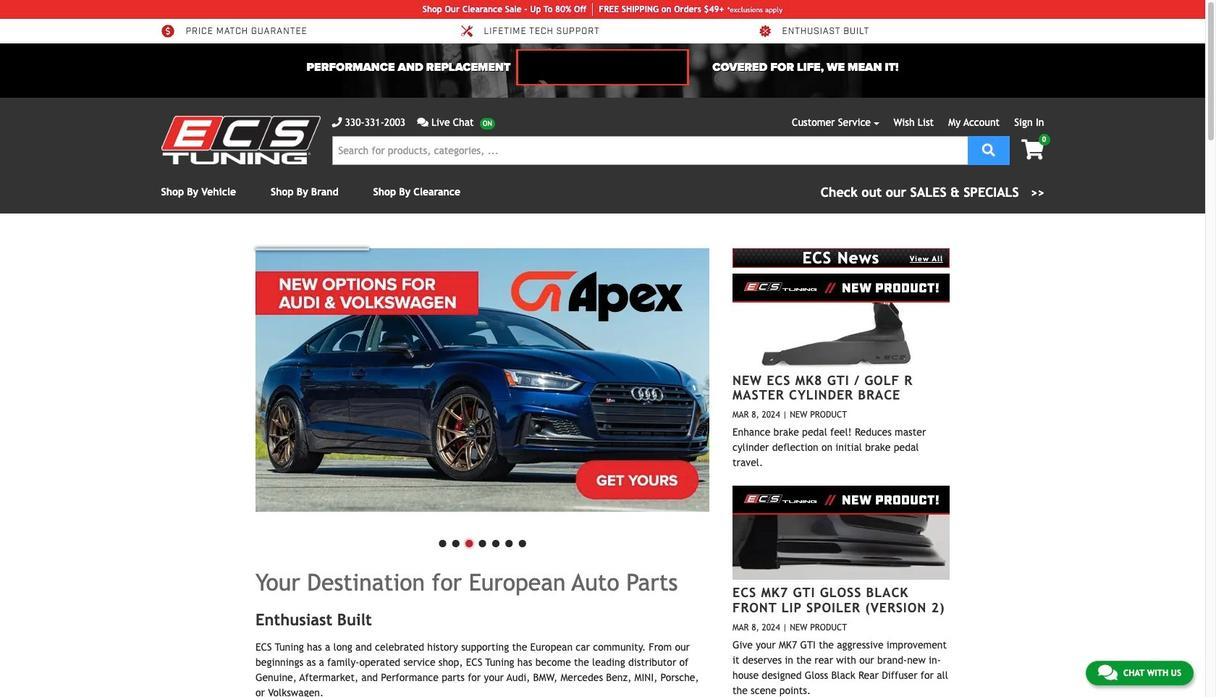 Task type: vqa. For each thing, say whether or not it's contained in the screenshot.
topmost around
no



Task type: describe. For each thing, give the bounding box(es) containing it.
search image
[[982, 143, 995, 156]]

Search text field
[[332, 136, 968, 165]]

0 horizontal spatial comments image
[[417, 117, 429, 127]]

phone image
[[332, 117, 342, 127]]

vag - now offering apex wheels for your audi & vw image
[[256, 248, 710, 512]]



Task type: locate. For each thing, give the bounding box(es) containing it.
1 horizontal spatial comments image
[[1098, 664, 1118, 681]]

lifetime replacement program banner image
[[517, 49, 689, 85]]

1 vertical spatial comments image
[[1098, 664, 1118, 681]]

shopping cart image
[[1022, 140, 1044, 160]]

ecs tuning image
[[161, 116, 320, 164]]

new ecs mk8 gti / golf r master cylinder brace image
[[733, 274, 950, 368]]

0 vertical spatial comments image
[[417, 117, 429, 127]]

comments image
[[417, 117, 429, 127], [1098, 664, 1118, 681]]

ecs mk7 gti gloss black front lip spoiler (version 2) image
[[733, 486, 950, 580]]



